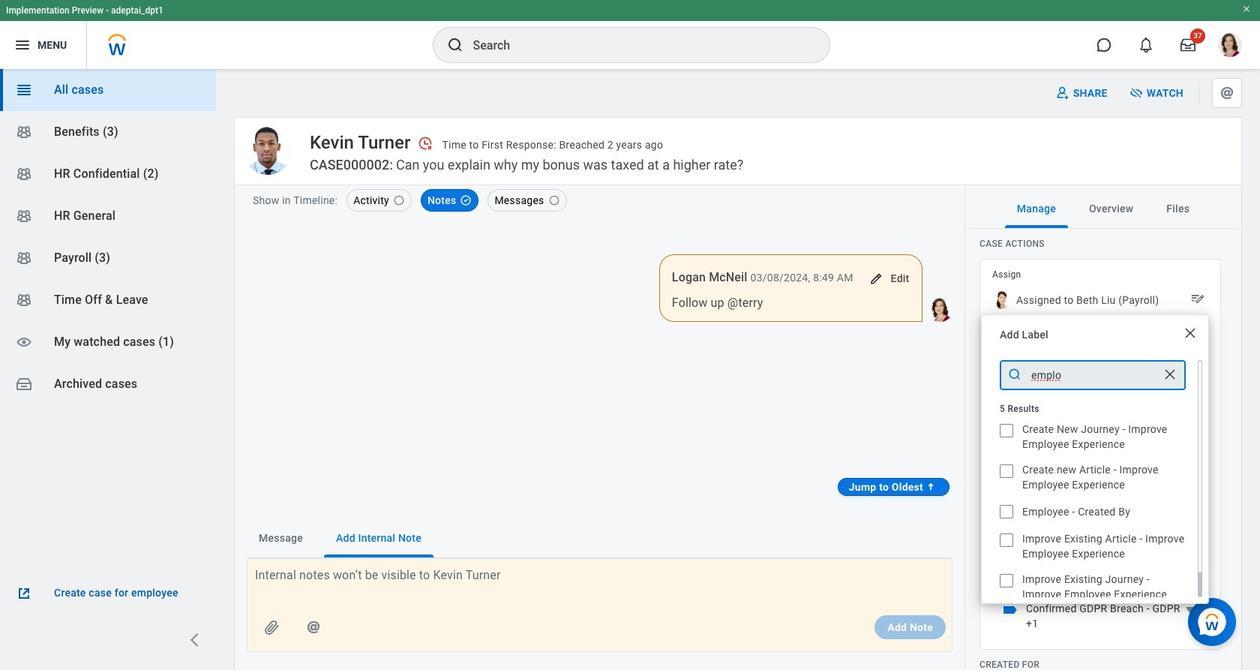 Task type: vqa. For each thing, say whether or not it's contained in the screenshot.
Workday
no



Task type: locate. For each thing, give the bounding box(es) containing it.
improve inside create new article - improve employee experience
[[1120, 464, 1159, 476]]

add for add note
[[888, 621, 908, 633]]

list inside case actions element
[[990, 269, 1209, 640]]

payroll (3)
[[54, 251, 110, 265]]

0 vertical spatial article
[[1080, 464, 1112, 476]]

adeptai_dpt1
[[111, 5, 164, 16]]

employee inside 'improve existing journey - improve employee experience'
[[1065, 588, 1112, 600]]

years
[[617, 139, 643, 151]]

text edit image
[[1191, 291, 1206, 306]]

to inside case header element
[[469, 139, 479, 151]]

update
[[993, 441, 1023, 452]]

results
[[1008, 404, 1040, 414]]

show
[[253, 194, 280, 206]]

tab list
[[969, 189, 1239, 229], [247, 519, 953, 558]]

hr inside hr general link
[[54, 209, 70, 223]]

to for assigned
[[1065, 294, 1074, 306]]

1 horizontal spatial assign
[[1139, 323, 1172, 335]]

1 contact card matrix manager image from the top
[[15, 123, 33, 141]]

2 contact card matrix manager image from the top
[[15, 165, 33, 183]]

oldest
[[892, 481, 924, 493]]

experience inside create new journey - improve employee experience
[[1073, 438, 1126, 450]]

1 existing from the top
[[1065, 533, 1103, 545]]

1 vertical spatial article
[[1106, 533, 1138, 545]]

1 hr from the top
[[54, 167, 70, 181]]

list inside add label dialog
[[1000, 422, 1187, 602]]

progress right worker
[[1149, 405, 1187, 415]]

to left first
[[469, 139, 479, 151]]

add inside case actions element
[[993, 502, 1010, 513]]

create new journey - improve employee experience
[[1023, 423, 1168, 450]]

assign down (payroll)
[[1139, 323, 1172, 335]]

employee inside improve existing article - improve employee experience
[[1023, 548, 1070, 560]]

1 horizontal spatial search image
[[1008, 367, 1023, 382]]

experience for improve existing journey - improve employee experience
[[1115, 588, 1168, 600]]

experience up created
[[1073, 479, 1126, 491]]

note
[[398, 532, 422, 544], [910, 621, 934, 633]]

justify image
[[14, 36, 32, 54]]

cases down my watched cases (1)
[[105, 377, 138, 391]]

add note
[[888, 621, 934, 633]]

0 horizontal spatial label
[[993, 575, 1016, 585]]

1 vertical spatial in
[[1138, 405, 1146, 415]]

list containing activity
[[338, 189, 567, 215]]

grid view image
[[15, 81, 33, 99]]

preview
[[72, 5, 104, 16]]

0 vertical spatial payroll
[[54, 251, 92, 265]]

add inside button
[[336, 532, 356, 544]]

1 vertical spatial journey
[[1106, 573, 1145, 585]]

label up tag icon
[[993, 575, 1016, 585]]

experience inside create new article - improve employee experience
[[1073, 479, 1126, 491]]

add flag
[[993, 502, 1030, 513]]

2 vertical spatial cases
[[105, 377, 138, 391]]

1 vertical spatial payroll
[[1076, 465, 1109, 477]]

why
[[494, 157, 518, 173]]

assigned to beth liu (payroll) button
[[990, 287, 1209, 314]]

message button
[[247, 519, 315, 558]]

employee
[[1023, 438, 1070, 450], [1023, 479, 1070, 491], [1023, 506, 1070, 518], [1023, 548, 1070, 560], [1065, 588, 1112, 600]]

payroll inside button
[[1076, 465, 1109, 477]]

experience up 'improve existing journey - improve employee experience'
[[1073, 548, 1126, 560]]

beth
[[1077, 294, 1099, 306]]

contact card matrix manager image inside the hr confidential (2) link
[[15, 165, 33, 183]]

benefits (3) link
[[0, 111, 216, 153]]

x image
[[1184, 326, 1199, 341], [1163, 367, 1178, 382]]

in up 5
[[1002, 389, 1011, 399]]

0 vertical spatial progress
[[1014, 389, 1062, 399]]

0 vertical spatial contact card matrix manager image
[[15, 123, 33, 141]]

main content
[[235, 185, 965, 670]]

1 vertical spatial progress
[[1149, 405, 1187, 415]]

create left case
[[54, 587, 86, 599]]

improve for create new article - improve employee experience
[[1120, 464, 1159, 476]]

0 vertical spatial time
[[442, 139, 467, 151]]

0 vertical spatial cases
[[72, 83, 104, 97]]

journey for new
[[1082, 423, 1120, 435]]

my
[[54, 335, 71, 349]]

show in timeline:
[[253, 194, 338, 206]]

(3) down hr general link
[[95, 251, 110, 265]]

0 vertical spatial journey
[[1082, 423, 1120, 435]]

8:49
[[814, 272, 835, 284]]

1 vertical spatial label
[[993, 575, 1016, 585]]

existing inside 'improve existing journey - improve employee experience'
[[1065, 573, 1103, 585]]

existing for article
[[1065, 533, 1103, 545]]

employee inside create new journey - improve employee experience
[[1023, 438, 1070, 450]]

existing down the employee - created by
[[1065, 533, 1103, 545]]

create down type
[[1023, 464, 1055, 476]]

0 vertical spatial contact card matrix manager image
[[15, 249, 33, 267]]

0 vertical spatial in
[[1002, 389, 1011, 399]]

jump to oldest
[[849, 481, 924, 493]]

case header element
[[234, 117, 1243, 185]]

1 horizontal spatial tab list
[[969, 189, 1239, 229]]

journey inside create new journey - improve employee experience
[[1082, 423, 1120, 435]]

0 vertical spatial label
[[1023, 329, 1049, 341]]

article
[[1080, 464, 1112, 476], [1106, 533, 1138, 545]]

my watched cases (1)
[[54, 335, 174, 349]]

0 horizontal spatial tab list
[[247, 519, 953, 558]]

1 vertical spatial contact card matrix manager image
[[15, 291, 33, 309]]

leave
[[116, 293, 148, 307]]

2 hr from the top
[[54, 209, 70, 223]]

0 horizontal spatial gdpr
[[1080, 603, 1108, 615]]

existing inside improve existing article - improve employee experience
[[1065, 533, 1103, 545]]

1 vertical spatial existing
[[1065, 573, 1103, 585]]

files
[[1167, 203, 1190, 215]]

cases right all on the top left of the page
[[72, 83, 104, 97]]

0 horizontal spatial note
[[398, 532, 422, 544]]

- inside in progress awaiting response from worker - in progress
[[1133, 405, 1136, 415]]

5 results status
[[1000, 403, 1187, 415]]

create up type
[[1023, 423, 1055, 435]]

compensation & payroll
[[993, 465, 1109, 477]]

(3) inside "link"
[[95, 251, 110, 265]]

2
[[608, 139, 614, 151]]

journey down 5 results "status"
[[1082, 423, 1120, 435]]

contact card matrix manager image for hr general
[[15, 207, 33, 225]]

experience up compensation & payroll button
[[1073, 438, 1126, 450]]

2 existing from the top
[[1065, 573, 1103, 585]]

Filter Labels text field
[[1000, 360, 1187, 390]]

+1
[[1027, 618, 1039, 630]]

employee for improve existing article - improve employee experience
[[1023, 548, 1070, 560]]

1 vertical spatial (3)
[[95, 251, 110, 265]]

hr inside the hr confidential (2) link
[[54, 167, 70, 181]]

assign for assign to you
[[1139, 323, 1172, 335]]

x image down text edit image
[[1184, 326, 1199, 341]]

search image
[[446, 36, 464, 54], [1008, 367, 1023, 382]]

list containing create new journey - improve employee experience
[[1000, 422, 1187, 602]]

2 contact card matrix manager image from the top
[[15, 291, 33, 309]]

to left "you"
[[1175, 323, 1185, 335]]

created
[[1079, 506, 1116, 518]]

1 vertical spatial assign
[[1139, 323, 1172, 335]]

chevron right image
[[186, 631, 204, 649]]

add inside dialog
[[1000, 329, 1020, 341]]

edit
[[891, 272, 910, 284]]

assigned
[[1017, 294, 1062, 306]]

article inside create new article - improve employee experience
[[1080, 464, 1112, 476]]

article inside improve existing article - improve employee experience
[[1106, 533, 1138, 545]]

1 gdpr from the left
[[1080, 603, 1108, 615]]

0 horizontal spatial time
[[54, 293, 82, 307]]

higher
[[674, 157, 711, 173]]

label up status
[[1023, 329, 1049, 341]]

- inside confirmed gdpr breach - gdpr +1
[[1147, 603, 1150, 615]]

all cases link
[[0, 69, 216, 111]]

0 vertical spatial (3)
[[103, 125, 118, 139]]

in right worker
[[1138, 405, 1146, 415]]

response
[[1038, 405, 1077, 415]]

1 vertical spatial search image
[[1008, 367, 1023, 382]]

1 horizontal spatial label
[[1023, 329, 1049, 341]]

1 vertical spatial time
[[54, 293, 82, 307]]

list containing all cases
[[0, 69, 216, 405]]

flag
[[1012, 502, 1030, 513]]

overview
[[1090, 203, 1134, 215]]

existing
[[1065, 533, 1103, 545], [1065, 573, 1103, 585]]

time left off
[[54, 293, 82, 307]]

1 horizontal spatial payroll
[[1076, 465, 1109, 477]]

existing down improve existing article - improve employee experience
[[1065, 573, 1103, 585]]

(3) right benefits
[[103, 125, 118, 139]]

0 vertical spatial x image
[[1184, 326, 1199, 341]]

improve existing article - improve employee experience
[[1023, 533, 1185, 560]]

37 button
[[1172, 29, 1206, 62]]

case actions element
[[980, 238, 1222, 650]]

3 contact card matrix manager image from the top
[[15, 207, 33, 225]]

experience up breach
[[1115, 588, 1168, 600]]

1 horizontal spatial x image
[[1184, 326, 1199, 341]]

gdpr left caret down icon
[[1153, 603, 1181, 615]]

list
[[0, 69, 216, 405], [338, 189, 567, 215], [990, 269, 1209, 640], [1000, 422, 1187, 602]]

improve inside create new journey - improve employee experience
[[1129, 423, 1168, 435]]

contact card matrix manager image inside the benefits (3) link
[[15, 123, 33, 141]]

note inside add note button
[[910, 621, 934, 633]]

1 vertical spatial create
[[1023, 464, 1055, 476]]

notifications large image
[[1139, 38, 1154, 53]]

list containing assigned to beth liu (payroll)
[[990, 269, 1209, 640]]

contact card matrix manager image inside time off & leave link
[[15, 291, 33, 309]]

assign to you button
[[990, 314, 1209, 344]]

hr for hr confidential (2)
[[54, 167, 70, 181]]

gdpr
[[1080, 603, 1108, 615], [1153, 603, 1181, 615]]

to left the beth
[[1065, 294, 1074, 306]]

to inside main content
[[880, 481, 889, 493]]

by
[[1119, 506, 1131, 518]]

- inside create new journey - improve employee experience
[[1123, 423, 1126, 435]]

add internal note button
[[324, 519, 434, 558]]

-
[[106, 5, 109, 16], [1133, 405, 1136, 415], [1123, 423, 1126, 435], [1114, 464, 1117, 476], [1073, 506, 1076, 518], [1140, 533, 1143, 545], [1147, 573, 1151, 585], [1147, 603, 1150, 615]]

tab list containing message
[[247, 519, 953, 558]]

37
[[1194, 32, 1203, 40]]

journey inside 'improve existing journey - improve employee experience'
[[1106, 573, 1145, 585]]

cases left (1)
[[123, 335, 156, 349]]

tab list containing manage
[[969, 189, 1239, 229]]

assign for assign
[[993, 269, 1022, 280]]

hr down benefits
[[54, 167, 70, 181]]

1 vertical spatial x image
[[1163, 367, 1178, 382]]

progress up results
[[1014, 389, 1062, 399]]

0 vertical spatial &
[[105, 293, 113, 307]]

am
[[837, 272, 854, 284]]

experience inside 'improve existing journey - improve employee experience'
[[1115, 588, 1168, 600]]

label inside add label dialog
[[1023, 329, 1049, 341]]

0 horizontal spatial in
[[1002, 389, 1011, 399]]

0 vertical spatial assign
[[993, 269, 1022, 280]]

list for 5 results
[[1000, 422, 1187, 602]]

contact card matrix manager image
[[15, 249, 33, 267], [15, 291, 33, 309]]

- inside 'improve existing journey - improve employee experience'
[[1147, 573, 1151, 585]]

0 horizontal spatial x image
[[1163, 367, 1178, 382]]

radio mobile image
[[393, 194, 405, 206]]

5 results element
[[1000, 403, 1187, 612]]

journey up breach
[[1106, 573, 1145, 585]]

journey for existing
[[1106, 573, 1145, 585]]

time up the explain
[[442, 139, 467, 151]]

0 horizontal spatial progress
[[1014, 389, 1062, 399]]

progress
[[1014, 389, 1062, 399], [1149, 405, 1187, 415]]

payroll
[[54, 251, 92, 265], [1076, 465, 1109, 477]]

hr left general
[[54, 209, 70, 223]]

breached
[[559, 139, 605, 151]]

my watched cases (1) link
[[0, 321, 216, 363]]

rate?
[[714, 157, 744, 173]]

- inside create new article - improve employee experience
[[1114, 464, 1117, 476]]

1 horizontal spatial time
[[442, 139, 467, 151]]

Internal notes won't be visible to Kevin Turner text field
[[255, 567, 952, 603]]

add note button
[[875, 615, 946, 639]]

contact card matrix manager image up visible icon at left
[[15, 291, 33, 309]]

(3)
[[103, 125, 118, 139], [95, 251, 110, 265]]

2 vertical spatial create
[[54, 587, 86, 599]]

to
[[469, 139, 479, 151], [1065, 294, 1074, 306], [1175, 323, 1185, 335], [880, 481, 889, 493]]

Activity button
[[347, 189, 412, 212]]

contact card matrix manager image inside hr general link
[[15, 207, 33, 225]]

0 vertical spatial hr
[[54, 167, 70, 181]]

all
[[54, 83, 69, 97]]

add internal note tab panel
[[247, 558, 953, 670]]

check circle image
[[460, 194, 472, 206]]

time inside list
[[54, 293, 82, 307]]

add internal note
[[336, 532, 422, 544]]

&
[[105, 293, 113, 307], [1066, 465, 1073, 477]]

add label dialog
[[982, 314, 1210, 612]]

ago
[[645, 139, 664, 151]]

cases
[[72, 83, 104, 97], [123, 335, 156, 349], [105, 377, 138, 391]]

manage button
[[1006, 189, 1069, 228]]

contact card matrix manager image inside payroll (3) "link"
[[15, 249, 33, 267]]

timeline:
[[294, 194, 338, 206]]

create inside create new journey - improve employee experience
[[1023, 423, 1055, 435]]

change
[[993, 363, 1025, 374]]

add for add label
[[1000, 329, 1020, 341]]

1 contact card matrix manager image from the top
[[15, 249, 33, 267]]

logan mcneil 03/08/2024, 8:49 am
[[672, 270, 854, 284]]

experience inside improve existing article - improve employee experience
[[1073, 548, 1126, 560]]

case000002
[[310, 157, 390, 173]]

assign inside button
[[1139, 323, 1172, 335]]

1 vertical spatial hr
[[54, 209, 70, 223]]

(payroll)
[[1119, 294, 1160, 306]]

employee inside create new article - improve employee experience
[[1023, 479, 1070, 491]]

hr
[[54, 167, 70, 181], [54, 209, 70, 223]]

0 horizontal spatial assign
[[993, 269, 1022, 280]]

time
[[442, 139, 467, 151], [54, 293, 82, 307]]

list inside main content
[[338, 189, 567, 215]]

0 vertical spatial existing
[[1065, 533, 1103, 545]]

0 vertical spatial note
[[398, 532, 422, 544]]

0 vertical spatial create
[[1023, 423, 1055, 435]]

time inside case header element
[[442, 139, 467, 151]]

1 horizontal spatial &
[[1066, 465, 1073, 477]]

time for time to first response: breached 2 years ago
[[442, 139, 467, 151]]

1 vertical spatial &
[[1066, 465, 1073, 477]]

experience
[[1073, 438, 1126, 450], [1073, 479, 1126, 491], [1073, 548, 1126, 560], [1115, 588, 1168, 600]]

mcneil
[[709, 270, 748, 284]]

(3) for benefits (3)
[[103, 125, 118, 139]]

0 vertical spatial search image
[[446, 36, 464, 54]]

0 horizontal spatial payroll
[[54, 251, 92, 265]]

1 vertical spatial contact card matrix manager image
[[15, 165, 33, 183]]

edit image
[[869, 272, 884, 287]]

0 vertical spatial tab list
[[969, 189, 1239, 229]]

follow up @terry
[[672, 296, 764, 310]]

new
[[1057, 464, 1077, 476]]

create inside create new article - improve employee experience
[[1023, 464, 1055, 476]]

turner
[[358, 132, 411, 153]]

to right jump
[[880, 481, 889, 493]]

assign down case actions
[[993, 269, 1022, 280]]

1 horizontal spatial gdpr
[[1153, 603, 1181, 615]]

create case for employee
[[54, 587, 178, 599]]

contact card matrix manager image left payroll (3)
[[15, 249, 33, 267]]

share
[[1074, 87, 1108, 99]]

1 vertical spatial note
[[910, 621, 934, 633]]

Messages button
[[488, 189, 567, 212]]

add inside button
[[888, 621, 908, 633]]

jump to oldest button
[[838, 478, 950, 496]]

0 horizontal spatial search image
[[446, 36, 464, 54]]

label
[[1023, 329, 1049, 341], [993, 575, 1016, 585]]

2 vertical spatial contact card matrix manager image
[[15, 207, 33, 225]]

contact card matrix manager image
[[15, 123, 33, 141], [15, 165, 33, 183], [15, 207, 33, 225]]

gdpr down 'improve existing journey - improve employee experience'
[[1080, 603, 1108, 615]]

profile logan mcneil image
[[1219, 33, 1243, 60]]

1 horizontal spatial note
[[910, 621, 934, 633]]

x image down assign to you
[[1163, 367, 1178, 382]]

1 horizontal spatial progress
[[1149, 405, 1187, 415]]

breach
[[1111, 603, 1145, 615]]

1 vertical spatial tab list
[[247, 519, 953, 558]]



Task type: describe. For each thing, give the bounding box(es) containing it.
1 horizontal spatial in
[[1138, 405, 1146, 415]]

was
[[584, 157, 608, 173]]

benefits (3)
[[54, 125, 118, 139]]

at
[[648, 157, 660, 173]]

clock x image
[[418, 136, 433, 151]]

to for assign
[[1175, 323, 1185, 335]]

menu
[[38, 39, 67, 51]]

menu banner
[[0, 0, 1261, 69]]

contact card matrix manager image for payroll (3)
[[15, 249, 33, 267]]

experience for create new journey - improve employee experience
[[1073, 438, 1126, 450]]

close environment banner image
[[1243, 5, 1252, 14]]

caret down image
[[1188, 387, 1203, 402]]

time off & leave link
[[0, 279, 216, 321]]

time off & leave
[[54, 293, 148, 307]]

you
[[423, 157, 445, 173]]

share button
[[1050, 81, 1117, 105]]

create for create case for employee
[[54, 587, 86, 599]]

add label
[[1000, 329, 1049, 341]]

implementation preview -   adeptai_dpt1
[[6, 5, 164, 16]]

update type
[[993, 441, 1045, 452]]

can
[[396, 157, 420, 173]]

follow
[[672, 296, 708, 310]]

first
[[482, 139, 504, 151]]

existing for journey
[[1065, 573, 1103, 585]]

employee for create new article - improve employee experience
[[1023, 479, 1070, 491]]

employee for improve existing journey - improve employee experience
[[1065, 588, 1112, 600]]

add for add internal note
[[336, 532, 356, 544]]

create for create new journey - improve employee experience
[[1023, 423, 1055, 435]]

kevin
[[310, 132, 354, 153]]

@terry
[[728, 296, 764, 310]]

compensation
[[993, 465, 1063, 477]]

manage tab panel
[[969, 238, 1239, 670]]

experience for improve existing article - improve employee experience
[[1073, 548, 1126, 560]]

list for case actions
[[990, 269, 1209, 640]]

hr for hr general
[[54, 209, 70, 223]]

case
[[980, 239, 1004, 249]]

contact card matrix manager image for hr confidential (2)
[[15, 165, 33, 183]]

visible image
[[15, 333, 33, 351]]

0 horizontal spatial &
[[105, 293, 113, 307]]

invisible image
[[1129, 86, 1144, 101]]

kevin turner
[[310, 132, 411, 153]]

compensation & payroll button
[[990, 459, 1206, 483]]

confirmed gdpr breach - gdpr +1 button
[[993, 592, 1209, 640]]

employee for create new journey - improve employee experience
[[1023, 438, 1070, 450]]

jump
[[849, 481, 877, 493]]

cases for archived cases
[[105, 377, 138, 391]]

caret down image
[[1182, 601, 1200, 619]]

in
[[282, 194, 291, 206]]

hr general link
[[0, 195, 216, 237]]

archived cases
[[54, 377, 138, 391]]

add for add flag
[[993, 502, 1010, 513]]

improve for create new journey - improve employee experience
[[1129, 423, 1168, 435]]

general
[[73, 209, 116, 223]]

ext link image
[[15, 585, 33, 603]]

cases for all cases
[[72, 83, 104, 97]]

for
[[115, 587, 129, 599]]

create for create new article - improve employee experience
[[1023, 464, 1055, 476]]

confidential
[[73, 167, 140, 181]]

- inside improve existing article - improve employee experience
[[1140, 533, 1143, 545]]

explain
[[448, 157, 491, 173]]

taxed
[[611, 157, 644, 173]]

upload clip image
[[263, 618, 281, 636]]

Notes button
[[421, 189, 479, 212]]

in progress awaiting response from worker - in progress
[[999, 389, 1187, 415]]

5 results
[[1000, 404, 1040, 414]]

search image for search workday 'search box' on the top of page
[[446, 36, 464, 54]]

type
[[1025, 441, 1045, 452]]

case000002 : can you explain why my bonus was taxed at a higher rate?
[[310, 157, 744, 173]]

logan
[[672, 270, 706, 284]]

up
[[711, 296, 725, 310]]

contact card matrix manager image for benefits (3)
[[15, 123, 33, 141]]

inbox image
[[15, 375, 33, 393]]

watch
[[1147, 87, 1184, 99]]

hr confidential (2)
[[54, 167, 159, 181]]

time for time off & leave
[[54, 293, 82, 307]]

to for time
[[469, 139, 479, 151]]

& inside button
[[1066, 465, 1073, 477]]

list for show in timeline:
[[338, 189, 567, 215]]

actions
[[1006, 239, 1045, 249]]

confirmed
[[1027, 603, 1077, 615]]

2 gdpr from the left
[[1153, 603, 1181, 615]]

hr general
[[54, 209, 116, 223]]

case
[[89, 587, 112, 599]]

activity
[[354, 194, 389, 206]]

article for existing
[[1106, 533, 1138, 545]]

archived
[[54, 377, 102, 391]]

1 vertical spatial cases
[[123, 335, 156, 349]]

menu button
[[0, 21, 87, 69]]

tag image
[[1002, 601, 1020, 619]]

time to first response: breached 2 years ago
[[442, 139, 664, 151]]

a
[[663, 157, 670, 173]]

change status
[[993, 363, 1055, 374]]

manage
[[1018, 203, 1057, 215]]

my
[[521, 157, 540, 173]]

note inside add internal note button
[[398, 532, 422, 544]]

(2)
[[143, 167, 159, 181]]

you
[[1188, 323, 1206, 335]]

assigned to beth liu (payroll)
[[1017, 294, 1160, 306]]

implementation
[[6, 5, 70, 16]]

assign to you
[[1139, 323, 1206, 335]]

experience for create new article - improve employee experience
[[1073, 479, 1126, 491]]

sort up image
[[924, 480, 939, 495]]

at tag mention image
[[1219, 84, 1237, 102]]

messages
[[495, 194, 545, 206]]

payroll inside "link"
[[54, 251, 92, 265]]

inbox large image
[[1181, 38, 1196, 53]]

create case for employee link
[[15, 585, 201, 603]]

text edit image
[[1188, 463, 1203, 478]]

improve for improve existing article - improve employee experience
[[1146, 533, 1185, 545]]

search image for filter labels text box
[[1008, 367, 1023, 382]]

contact card matrix manager image for time off & leave
[[15, 291, 33, 309]]

liu
[[1102, 294, 1116, 306]]

label inside case actions element
[[993, 575, 1016, 585]]

watch button
[[1123, 81, 1193, 105]]

Search Workday  search field
[[473, 29, 799, 62]]

notes
[[428, 194, 457, 206]]

to for jump
[[880, 481, 889, 493]]

bonus
[[543, 157, 580, 173]]

radio mobile image
[[548, 194, 560, 206]]

improve for improve existing journey - improve employee experience
[[1023, 588, 1062, 600]]

user plus image
[[1056, 86, 1071, 101]]

confirmed gdpr breach - gdpr +1
[[1027, 603, 1181, 630]]

status
[[1027, 363, 1055, 374]]

at tag mention image
[[305, 618, 323, 636]]

archived cases link
[[0, 363, 216, 405]]

- inside menu banner
[[106, 5, 109, 16]]

article for new
[[1080, 464, 1112, 476]]

:
[[390, 157, 393, 173]]

tab list for manage tab panel
[[969, 189, 1239, 229]]

(3) for payroll (3)
[[95, 251, 110, 265]]

new
[[1057, 423, 1079, 435]]

message
[[259, 532, 303, 544]]

main content containing logan mcneil
[[235, 185, 965, 670]]

tab list for add internal note tab panel
[[247, 519, 953, 558]]



